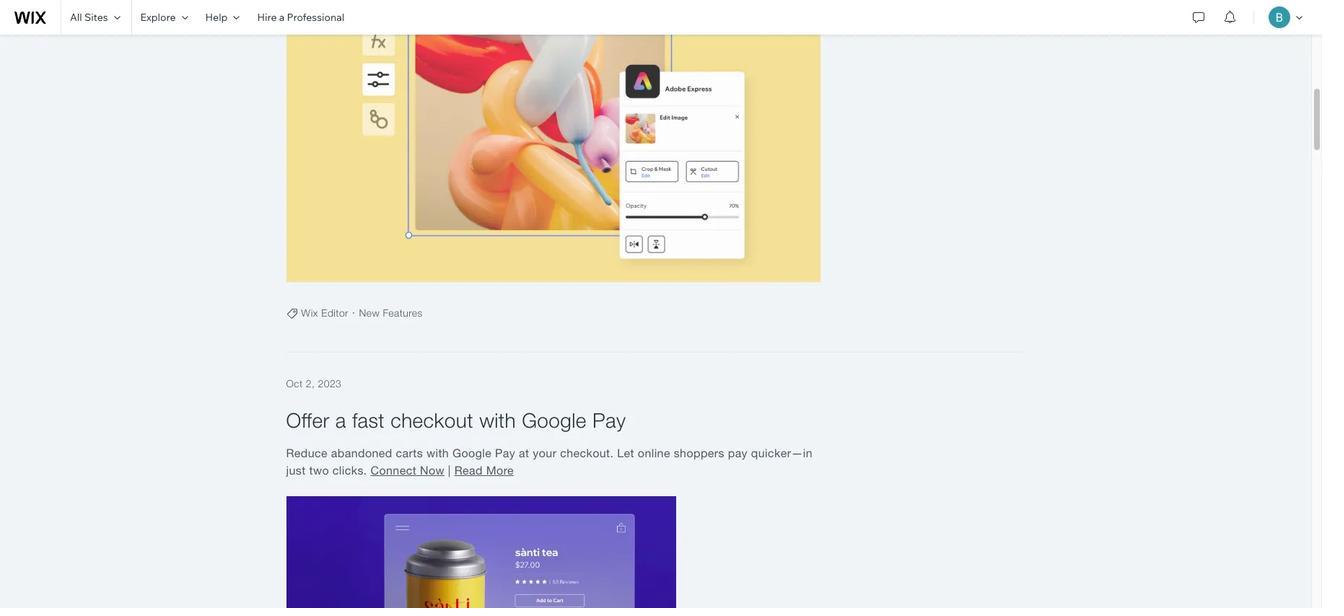 Task type: describe. For each thing, give the bounding box(es) containing it.
all sites
[[70, 11, 108, 24]]

help button
[[197, 0, 249, 35]]

a
[[279, 11, 285, 24]]

help
[[205, 11, 228, 24]]



Task type: vqa. For each thing, say whether or not it's contained in the screenshot.
the Help button
yes



Task type: locate. For each thing, give the bounding box(es) containing it.
professional
[[287, 11, 345, 24]]

hire a professional
[[257, 11, 345, 24]]

all
[[70, 11, 82, 24]]

explore
[[141, 11, 176, 24]]

hire a professional link
[[249, 0, 353, 35]]

sites
[[84, 11, 108, 24]]

hire
[[257, 11, 277, 24]]



